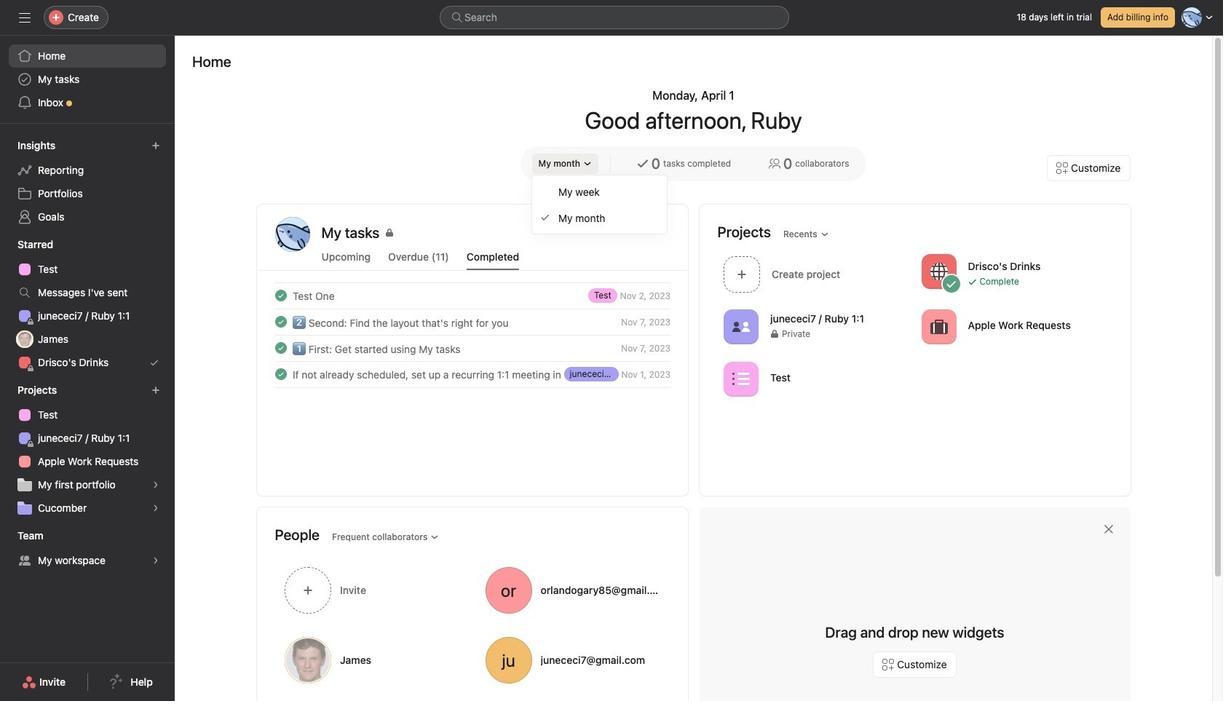 Task type: vqa. For each thing, say whether or not it's contained in the screenshot.
Add task… row
no



Task type: locate. For each thing, give the bounding box(es) containing it.
completed image
[[272, 287, 290, 305]]

1 vertical spatial completed checkbox
[[272, 339, 290, 357]]

list box
[[440, 6, 790, 29]]

3 completed image from the top
[[272, 366, 290, 383]]

Completed checkbox
[[272, 313, 290, 331]]

0 vertical spatial completed checkbox
[[272, 287, 290, 305]]

completed image
[[272, 313, 290, 331], [272, 339, 290, 357], [272, 366, 290, 383]]

completed image for 3rd list item
[[272, 339, 290, 357]]

see details, my first portfolio image
[[152, 481, 160, 490]]

people image
[[733, 318, 750, 335]]

1 vertical spatial completed image
[[272, 339, 290, 357]]

2 completed image from the top
[[272, 339, 290, 357]]

global element
[[0, 36, 175, 123]]

4 list item from the top
[[258, 361, 688, 388]]

3 completed checkbox from the top
[[272, 366, 290, 383]]

0 vertical spatial completed image
[[272, 313, 290, 331]]

2 vertical spatial completed image
[[272, 366, 290, 383]]

dismiss image
[[1103, 524, 1115, 535]]

1 completed image from the top
[[272, 313, 290, 331]]

1 list item from the top
[[258, 283, 688, 309]]

2 completed checkbox from the top
[[272, 339, 290, 357]]

list image
[[733, 370, 750, 388]]

completed checkbox for 1st list item
[[272, 287, 290, 305]]

2 vertical spatial completed checkbox
[[272, 366, 290, 383]]

Completed checkbox
[[272, 287, 290, 305], [272, 339, 290, 357], [272, 366, 290, 383]]

completed checkbox for 1st list item from the bottom of the page
[[272, 366, 290, 383]]

projects element
[[0, 377, 175, 523]]

view profile image
[[275, 217, 310, 252]]

list item
[[258, 283, 688, 309], [258, 309, 688, 335], [258, 335, 688, 361], [258, 361, 688, 388]]

1 completed checkbox from the top
[[272, 287, 290, 305]]

new insights image
[[152, 141, 160, 150]]



Task type: describe. For each thing, give the bounding box(es) containing it.
globe image
[[930, 263, 948, 280]]

completed image for 3rd list item from the bottom of the page
[[272, 313, 290, 331]]

teams element
[[0, 523, 175, 576]]

see details, my workspace image
[[152, 557, 160, 565]]

hide sidebar image
[[19, 12, 31, 23]]

insights element
[[0, 133, 175, 232]]

starred element
[[0, 232, 175, 377]]

completed image for 1st list item from the bottom of the page
[[272, 366, 290, 383]]

see details, cucomber image
[[152, 504, 160, 513]]

completed checkbox for 3rd list item
[[272, 339, 290, 357]]

2 list item from the top
[[258, 309, 688, 335]]

new project or portfolio image
[[152, 386, 160, 395]]

3 list item from the top
[[258, 335, 688, 361]]

briefcase image
[[930, 318, 948, 335]]



